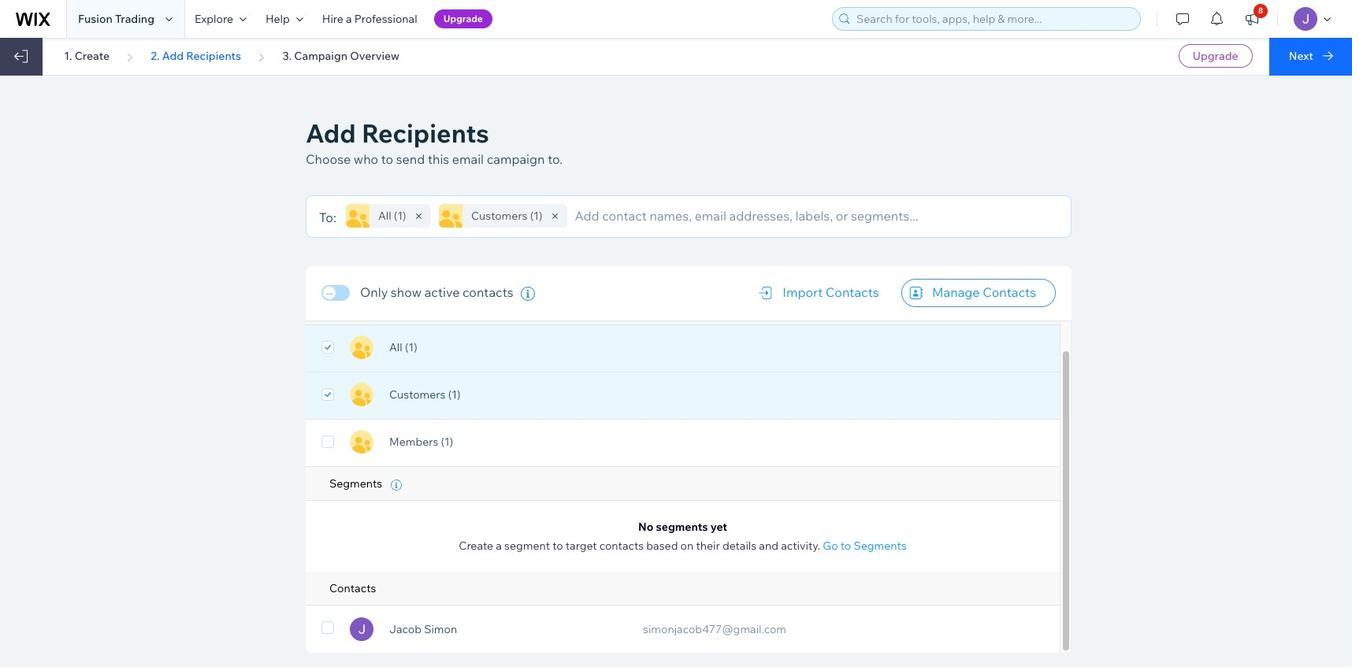 Task type: vqa. For each thing, say whether or not it's contained in the screenshot.
the Free to install
no



Task type: locate. For each thing, give the bounding box(es) containing it.
1 vertical spatial all (1)
[[389, 341, 420, 355]]

all (1) down send
[[378, 209, 406, 223]]

1 vertical spatial customers (1)
[[389, 388, 463, 402]]

hire
[[322, 12, 344, 26]]

0 vertical spatial add
[[162, 49, 184, 63]]

add right 2.
[[162, 49, 184, 63]]

upgrade
[[443, 13, 483, 24], [1193, 49, 1239, 63]]

active
[[425, 284, 460, 300]]

contacts
[[463, 284, 514, 300], [599, 539, 644, 553]]

3. campaign overview link
[[282, 49, 400, 63]]

1 horizontal spatial add
[[306, 117, 356, 149]]

customers (1) down campaign
[[471, 209, 543, 223]]

choose
[[306, 151, 351, 167]]

1 horizontal spatial contacts
[[826, 284, 879, 300]]

manage
[[932, 284, 980, 300]]

1 vertical spatial upgrade
[[1193, 49, 1239, 63]]

contacts down no
[[599, 539, 644, 553]]

a right hire
[[346, 12, 352, 26]]

0 horizontal spatial upgrade
[[443, 13, 483, 24]]

8 button
[[1235, 0, 1270, 38]]

explore
[[195, 12, 233, 26]]

jacob
[[389, 622, 422, 636]]

contacts inside no segments yet create a segment to target contacts based on their details and activity. go to segments
[[599, 539, 644, 553]]

to right go
[[841, 539, 851, 553]]

next button
[[1269, 38, 1352, 76]]

1 horizontal spatial customers
[[471, 209, 528, 223]]

all (1)
[[378, 209, 406, 223], [389, 341, 420, 355]]

0 vertical spatial a
[[346, 12, 352, 26]]

upgrade down 8 button
[[1193, 49, 1239, 63]]

on
[[681, 539, 694, 553]]

0 vertical spatial customers (1)
[[471, 209, 543, 223]]

recipients down 'explore'
[[186, 49, 241, 63]]

1 vertical spatial all
[[389, 341, 403, 355]]

professional
[[354, 12, 417, 26]]

0 horizontal spatial a
[[346, 12, 352, 26]]

3.
[[282, 49, 292, 63]]

1 vertical spatial add
[[306, 117, 356, 149]]

customers down campaign
[[471, 209, 528, 223]]

1 vertical spatial a
[[496, 539, 502, 553]]

0 vertical spatial segments
[[329, 477, 385, 491]]

0 horizontal spatial add
[[162, 49, 184, 63]]

1 vertical spatial contacts
[[599, 539, 644, 553]]

create right 1.
[[75, 49, 110, 63]]

add recipients choose who to send this email campaign to.
[[306, 117, 563, 167]]

add up choose
[[306, 117, 356, 149]]

1.
[[64, 49, 72, 63]]

0 horizontal spatial to
[[381, 151, 393, 167]]

upgrade button
[[434, 9, 492, 28], [1179, 44, 1253, 68]]

members
[[389, 435, 438, 449]]

all down show
[[389, 341, 403, 355]]

1 vertical spatial upgrade button
[[1179, 44, 1253, 68]]

create
[[75, 49, 110, 63], [459, 539, 493, 553]]

all right 'to:'
[[378, 209, 391, 223]]

to inside add recipients choose who to send this email campaign to.
[[381, 151, 393, 167]]

segments inside no segments yet create a segment to target contacts based on their details and activity. go to segments
[[854, 539, 907, 553]]

0 horizontal spatial customers
[[389, 388, 446, 402]]

recipients up this
[[362, 117, 489, 149]]

and
[[759, 539, 779, 553]]

contacts right active
[[463, 284, 514, 300]]

0 vertical spatial upgrade button
[[434, 9, 492, 28]]

0 horizontal spatial create
[[75, 49, 110, 63]]

1 vertical spatial recipients
[[362, 117, 489, 149]]

1 horizontal spatial create
[[459, 539, 493, 553]]

upgrade button down 8 button
[[1179, 44, 1253, 68]]

simon
[[424, 622, 457, 636]]

customers
[[471, 209, 528, 223], [389, 388, 446, 402]]

1 vertical spatial create
[[459, 539, 493, 553]]

add inside add recipients choose who to send this email campaign to.
[[306, 117, 356, 149]]

upgrade right professional
[[443, 13, 483, 24]]

to
[[381, 151, 393, 167], [553, 539, 563, 553], [841, 539, 851, 553]]

upgrade button right professional
[[434, 9, 492, 28]]

1 horizontal spatial a
[[496, 539, 502, 553]]

1 horizontal spatial recipients
[[362, 117, 489, 149]]

1 horizontal spatial upgrade button
[[1179, 44, 1253, 68]]

customers up members
[[389, 388, 446, 402]]

2 horizontal spatial to
[[841, 539, 851, 553]]

all
[[378, 209, 391, 223], [389, 341, 403, 355]]

fusion
[[78, 12, 113, 26]]

(1)
[[394, 209, 406, 223], [530, 209, 543, 223], [405, 341, 417, 355], [448, 388, 461, 402], [441, 435, 453, 449]]

1 horizontal spatial customers (1)
[[471, 209, 543, 223]]

only show active contacts
[[360, 284, 514, 300]]

1 vertical spatial customers
[[389, 388, 446, 402]]

a left 'segment'
[[496, 539, 502, 553]]

segments
[[329, 477, 385, 491], [854, 539, 907, 553]]

1 vertical spatial segments
[[854, 539, 907, 553]]

2 horizontal spatial contacts
[[983, 284, 1036, 300]]

0 vertical spatial upgrade
[[443, 13, 483, 24]]

all (1) down show
[[389, 341, 420, 355]]

0 vertical spatial recipients
[[186, 49, 241, 63]]

add
[[162, 49, 184, 63], [306, 117, 356, 149]]

customers (1)
[[471, 209, 543, 223], [389, 388, 463, 402]]

Search for tools, apps, help & more... field
[[852, 8, 1136, 30]]

customers (1) up members (1)
[[389, 388, 463, 402]]

create left 'segment'
[[459, 539, 493, 553]]

details
[[723, 539, 757, 553]]

1 horizontal spatial contacts
[[599, 539, 644, 553]]

to:
[[319, 210, 336, 225]]

1 horizontal spatial segments
[[854, 539, 907, 553]]

contacts
[[826, 284, 879, 300], [983, 284, 1036, 300], [329, 582, 376, 596]]

campaign
[[487, 151, 545, 167]]

(1) down send
[[394, 209, 406, 223]]

1 horizontal spatial upgrade
[[1193, 49, 1239, 63]]

next
[[1289, 49, 1314, 63]]

no
[[638, 520, 654, 534]]

import contacts link
[[751, 279, 899, 307]]

to left target
[[553, 539, 563, 553]]

recipients
[[186, 49, 241, 63], [362, 117, 489, 149]]

to right who
[[381, 151, 393, 167]]

2. add recipients link
[[151, 49, 241, 63]]

2.
[[151, 49, 160, 63]]

go
[[823, 539, 838, 553]]

a
[[346, 12, 352, 26], [496, 539, 502, 553]]

0 horizontal spatial contacts
[[463, 284, 514, 300]]

target
[[566, 539, 597, 553]]



Task type: describe. For each thing, give the bounding box(es) containing it.
0 horizontal spatial segments
[[329, 477, 385, 491]]

upgrade for the right upgrade button
[[1193, 49, 1239, 63]]

segments
[[656, 520, 708, 534]]

yet
[[711, 520, 727, 534]]

show
[[391, 284, 422, 300]]

0 horizontal spatial contacts
[[329, 582, 376, 596]]

hire a professional link
[[313, 0, 427, 38]]

0 vertical spatial all (1)
[[378, 209, 406, 223]]

trading
[[115, 12, 154, 26]]

0 vertical spatial contacts
[[463, 284, 514, 300]]

recipients inside add recipients choose who to send this email campaign to.
[[362, 117, 489, 149]]

1. create link
[[64, 49, 110, 63]]

upgrade for left upgrade button
[[443, 13, 483, 24]]

1. create
[[64, 49, 110, 63]]

segment
[[504, 539, 550, 553]]

8
[[1259, 6, 1263, 16]]

members (1)
[[389, 435, 456, 449]]

import
[[783, 284, 823, 300]]

to.
[[548, 151, 563, 167]]

fusion trading
[[78, 12, 154, 26]]

simonjacob477@gmail.com
[[643, 623, 786, 637]]

based
[[646, 539, 678, 553]]

0 horizontal spatial upgrade button
[[434, 9, 492, 28]]

a inside hire a professional link
[[346, 12, 352, 26]]

0 horizontal spatial customers (1)
[[389, 388, 463, 402]]

(1) up members (1)
[[448, 388, 461, 402]]

manage contacts
[[932, 284, 1036, 300]]

this
[[428, 151, 449, 167]]

(1) right members
[[441, 435, 453, 449]]

(1) down show
[[405, 341, 417, 355]]

send
[[396, 151, 425, 167]]

who
[[354, 151, 378, 167]]

create inside no segments yet create a segment to target contacts based on their details and activity. go to segments
[[459, 539, 493, 553]]

overview
[[350, 49, 400, 63]]

contacts for manage contacts
[[983, 284, 1036, 300]]

(1) down campaign
[[530, 209, 543, 223]]

hire a professional
[[322, 12, 417, 26]]

0 vertical spatial create
[[75, 49, 110, 63]]

1 horizontal spatial to
[[553, 539, 563, 553]]

help button
[[256, 0, 313, 38]]

activity.
[[781, 539, 820, 553]]

their
[[696, 539, 720, 553]]

0 vertical spatial all
[[378, 209, 391, 223]]

0 horizontal spatial recipients
[[186, 49, 241, 63]]

help
[[266, 12, 290, 26]]

2. add recipients
[[151, 49, 241, 63]]

import contacts
[[783, 284, 879, 300]]

campaign
[[294, 49, 348, 63]]

3. campaign overview
[[282, 49, 400, 63]]

email
[[452, 151, 484, 167]]

only
[[360, 284, 388, 300]]

manage contacts link
[[901, 279, 1056, 307]]

0 vertical spatial customers
[[471, 209, 528, 223]]

a inside no segments yet create a segment to target contacts based on their details and activity. go to segments
[[496, 539, 502, 553]]

contacts for import contacts
[[826, 284, 879, 300]]

Add contact names, email addresses, labels, or segments... text field
[[575, 204, 1063, 228]]

jacob simon
[[389, 622, 457, 636]]

no segments yet create a segment to target contacts based on their details and activity. go to segments
[[459, 520, 907, 553]]



